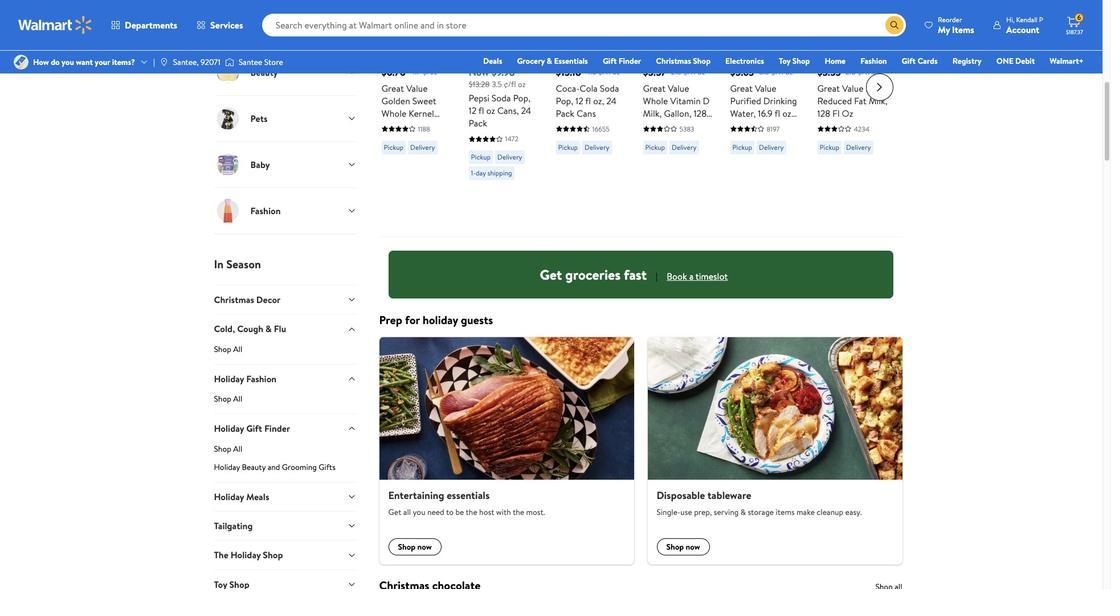 Task type: describe. For each thing, give the bounding box(es) containing it.
christmas decor button
[[214, 285, 356, 314]]

0.8
[[759, 66, 769, 77]]

value for $3.57
[[668, 82, 689, 95]]

my
[[938, 23, 950, 36]]

pickup for $5.63
[[733, 142, 752, 152]]

pickup for now
[[471, 152, 491, 162]]

great value 2% reduced fat milk, 128 fl oz image
[[817, 0, 889, 35]]

2 the from the left
[[513, 507, 524, 518]]

1472
[[505, 134, 518, 144]]

shop inside disposable tableware list item
[[666, 541, 684, 553]]

5383
[[680, 124, 694, 134]]

add for $5.63
[[748, 26, 765, 39]]

soda inside now $9.98 $13.28 3.5 ¢/fl oz pepsi soda pop, 12 fl oz cans, 24 pack
[[492, 92, 511, 105]]

milk, for $3.57
[[643, 107, 662, 120]]

all
[[403, 507, 411, 518]]

holiday meals
[[214, 490, 269, 503]]

account
[[1006, 23, 1040, 36]]

flu
[[274, 323, 286, 335]]

storage
[[748, 507, 774, 518]]

add to cart image for $13.18
[[560, 26, 574, 39]]

canned
[[406, 120, 436, 132]]

oz
[[842, 107, 853, 120]]

oz right $9.98
[[518, 79, 526, 90]]

grocery & essentials
[[517, 55, 588, 67]]

cans,
[[497, 105, 519, 117]]

registry
[[953, 55, 982, 67]]

oz right 0.8
[[785, 66, 793, 77]]

soda inside the $13.18 4.6 ¢/fl oz coca-cola soda pop, 12 fl oz, 24 pack cans
[[600, 82, 619, 95]]

get inside entertaining essentials get all you need to be the host with the most.
[[388, 507, 401, 518]]

1 corn, from the top
[[382, 120, 404, 132]]

shop all for cold,
[[214, 343, 242, 355]]

cans
[[577, 107, 596, 120]]

gift inside holiday gift finder dropdown button
[[246, 422, 262, 435]]

oz left gallon, at the top right of page
[[651, 120, 660, 132]]

$13.18 4.6 ¢/fl oz coca-cola soda pop, 12 fl oz, 24 pack cans
[[556, 65, 620, 120]]

& inside grocery & essentials link
[[547, 55, 552, 67]]

add to cart image for $0.70
[[386, 26, 400, 39]]

services
[[210, 19, 243, 31]]

store
[[264, 56, 283, 68]]

delivery for $9.98
[[498, 152, 522, 162]]

holiday beauty and grooming gifts link
[[214, 461, 356, 482]]

shop inside dropdown button
[[263, 549, 283, 561]]

6 $187.37
[[1066, 13, 1083, 36]]

fashion inside dropdown button
[[250, 204, 281, 217]]

list containing entertaining essentials
[[372, 337, 909, 565]]

add for now
[[487, 26, 503, 39]]

shipping
[[488, 168, 512, 178]]

fashion button
[[214, 187, 356, 234]]

oz right 2.8
[[697, 66, 705, 77]]

pickup for $3.57
[[645, 142, 665, 152]]

sweet
[[412, 95, 436, 107]]

kernel
[[409, 107, 434, 120]]

6
[[1077, 13, 1081, 22]]

pickup for $0.70
[[384, 142, 403, 152]]

1 horizontal spatial get
[[540, 265, 562, 284]]

search icon image
[[890, 21, 899, 30]]

santee, 92071
[[173, 56, 220, 68]]

single-
[[657, 507, 681, 518]]

essentials
[[554, 55, 588, 67]]

& inside disposable tableware single-use prep, serving & storage items make cleanup easy.
[[741, 507, 746, 518]]

& inside cold, cough & flu dropdown button
[[266, 323, 272, 335]]

one debit
[[996, 55, 1035, 67]]

serving
[[714, 507, 739, 518]]

12 inside now $9.98 $13.28 3.5 ¢/fl oz pepsi soda pop, 12 fl oz cans, 24 pack
[[469, 105, 477, 117]]

holiday for holiday gift finder
[[214, 422, 244, 435]]

pets button
[[214, 95, 356, 141]]

1 the from the left
[[466, 507, 477, 518]]

pepsi
[[469, 92, 489, 105]]

product group containing $13.18
[[556, 0, 627, 232]]

departments button
[[101, 11, 187, 39]]

holiday
[[423, 312, 458, 328]]

great for $3.33
[[817, 82, 840, 95]]

fashion inside 'dropdown button'
[[246, 373, 276, 385]]

fast
[[624, 265, 647, 284]]

season
[[226, 256, 261, 272]]

4.7
[[410, 66, 421, 77]]

get groceries fast
[[540, 265, 647, 284]]

entertaining essentials list item
[[372, 337, 641, 565]]

fat
[[854, 95, 867, 107]]

use
[[681, 507, 692, 518]]

40
[[763, 120, 774, 132]]

gift finder link
[[598, 55, 646, 67]]

can
[[427, 132, 443, 145]]

¢/fl for $13.18
[[598, 66, 611, 77]]

items?
[[112, 56, 135, 68]]

holiday fashion button
[[214, 364, 356, 393]]

product group containing $0.70
[[382, 0, 453, 232]]

gift cards
[[902, 55, 938, 67]]

prep for holiday guests
[[379, 312, 493, 328]]

2.8
[[671, 66, 681, 77]]

vitamin
[[670, 95, 701, 107]]

0 horizontal spatial you
[[62, 56, 74, 68]]

oz inside "$0.70 4.7 ¢/oz great value golden sweet whole kernel corn, canned corn, 15 oz can"
[[416, 132, 425, 145]]

reorder
[[938, 15, 962, 24]]

24 inside now $9.98 $13.28 3.5 ¢/fl oz pepsi soda pop, 12 fl oz cans, 24 pack
[[521, 105, 531, 117]]

toy shop
[[779, 55, 810, 67]]

add to cart image for now
[[473, 26, 487, 39]]

christmas for christmas shop
[[656, 55, 691, 67]]

add button for $0.70
[[382, 21, 425, 44]]

gift for gift cards
[[902, 55, 916, 67]]

add button for now
[[469, 21, 512, 44]]

make
[[797, 507, 815, 518]]

shop right 2.8
[[693, 55, 711, 67]]

add button for $5.63
[[730, 21, 774, 44]]

 image for santee, 92071
[[159, 58, 169, 67]]

fl
[[833, 107, 840, 120]]

items
[[776, 507, 795, 518]]

shop down the cold,
[[214, 343, 231, 355]]

pack inside the $13.18 4.6 ¢/fl oz coca-cola soda pop, 12 fl oz, 24 pack cans
[[556, 107, 574, 120]]

shop down holiday fashion
[[214, 393, 231, 405]]

value for $5.63
[[755, 82, 776, 95]]

great value golden sweet whole kernel corn, canned corn, 15 oz can image
[[382, 0, 453, 35]]

0 horizontal spatial |
[[153, 56, 155, 68]]

product group containing $3.57
[[643, 0, 714, 232]]

cleanup
[[817, 507, 843, 518]]

christmas shop
[[656, 55, 711, 67]]

add to cart image for $5.63
[[735, 26, 748, 39]]

pop, inside the $13.18 4.6 ¢/fl oz coca-cola soda pop, 12 fl oz, 24 pack cans
[[556, 95, 573, 107]]

pets
[[250, 112, 268, 125]]

host
[[479, 507, 494, 518]]

groceries
[[565, 265, 621, 284]]

now for disposable
[[686, 541, 700, 553]]

deals link
[[478, 55, 507, 67]]

how
[[33, 56, 49, 68]]

$0.70
[[382, 65, 406, 79]]

shop now for disposable
[[666, 541, 700, 553]]

pickup for $13.18
[[558, 142, 578, 152]]

holiday gift finder
[[214, 422, 290, 435]]

$5.63
[[730, 65, 754, 79]]

with
[[496, 507, 511, 518]]

toy shop link
[[774, 55, 815, 67]]

prep,
[[694, 507, 712, 518]]

shop now for entertaining
[[398, 541, 432, 553]]

entertaining
[[388, 488, 444, 502]]

great for $3.57
[[643, 82, 666, 95]]

water,
[[730, 107, 756, 120]]

gift cards link
[[897, 55, 943, 67]]

for
[[405, 312, 420, 328]]

shop right toy
[[792, 55, 810, 67]]

departments
[[125, 19, 177, 31]]

the holiday shop
[[214, 549, 283, 561]]

product group containing now $9.98
[[469, 0, 540, 232]]

the holiday shop button
[[214, 540, 356, 570]]

product group containing $5.63
[[730, 0, 801, 232]]

4234
[[854, 124, 870, 134]]

15
[[406, 132, 414, 145]]

christmas for christmas decor
[[214, 293, 254, 306]]

grocery & essentials link
[[512, 55, 593, 67]]



Task type: vqa. For each thing, say whether or not it's contained in the screenshot.


Task type: locate. For each thing, give the bounding box(es) containing it.
oz left "cans,"
[[486, 105, 495, 117]]

1 add to cart image from the left
[[648, 26, 661, 39]]

pepsi soda pop, 12 fl oz cans, 24 pack image
[[469, 0, 540, 35]]

0 vertical spatial you
[[62, 56, 74, 68]]

oz right 4.6 on the top right
[[612, 66, 620, 77]]

0 horizontal spatial milk,
[[643, 107, 662, 120]]

your
[[95, 56, 110, 68]]

shop all link
[[214, 343, 356, 364], [214, 393, 356, 414], [214, 443, 356, 459]]

2 vertical spatial all
[[233, 443, 242, 454]]

1 horizontal spatial soda
[[600, 82, 619, 95]]

shop now inside disposable tableware list item
[[666, 541, 700, 553]]

gift for gift finder
[[603, 55, 617, 67]]

oz inside the $13.18 4.6 ¢/fl oz coca-cola soda pop, 12 fl oz, 24 pack cans
[[612, 66, 620, 77]]

2 all from the top
[[233, 393, 242, 405]]

¢/fl inside now $9.98 $13.28 3.5 ¢/fl oz pepsi soda pop, 12 fl oz cans, 24 pack
[[504, 79, 516, 90]]

add for $0.70
[[400, 26, 416, 39]]

2 add from the left
[[487, 26, 503, 39]]

great inside "$0.70 4.7 ¢/oz great value golden sweet whole kernel corn, canned corn, 15 oz can"
[[382, 82, 404, 95]]

1 vertical spatial shop all
[[214, 393, 242, 405]]

fl inside now $9.98 $13.28 3.5 ¢/fl oz pepsi soda pop, 12 fl oz cans, 24 pack
[[479, 105, 484, 117]]

1 vertical spatial |
[[656, 270, 658, 283]]

now down use at the right
[[686, 541, 700, 553]]

pickup for $3.33
[[820, 142, 839, 152]]

value
[[406, 82, 428, 95], [668, 82, 689, 95], [755, 82, 776, 95], [842, 82, 864, 95]]

fl inside $3.57 2.8 ¢/fl oz great value whole vitamin d milk, gallon, 128 fl oz
[[643, 120, 649, 132]]

shop down single-
[[666, 541, 684, 553]]

add up christmas shop link
[[661, 26, 678, 39]]

2 shop all from the top
[[214, 393, 242, 405]]

¢/fl inside the $13.18 4.6 ¢/fl oz coca-cola soda pop, 12 fl oz, 24 pack cans
[[598, 66, 611, 77]]

Walmart Site-Wide search field
[[262, 14, 906, 36]]

1 vertical spatial all
[[233, 393, 242, 405]]

great down $5.63
[[730, 82, 753, 95]]

deals
[[483, 55, 502, 67]]

¢/fl for $5.63
[[771, 66, 783, 77]]

add up home link
[[836, 26, 852, 39]]

pickup down 'bottles,'
[[733, 142, 752, 152]]

6 product group from the left
[[817, 0, 889, 232]]

$5.63 0.8 ¢/fl oz great value purified drinking water, 16.9 fl oz bottles, 40 count
[[730, 65, 801, 132]]

beauty inside holiday beauty and grooming gifts link
[[242, 461, 266, 473]]

1 vertical spatial get
[[388, 507, 401, 518]]

pickup left 15
[[384, 142, 403, 152]]

holiday down holiday fashion
[[214, 422, 244, 435]]

1 shop all from the top
[[214, 343, 242, 355]]

all for cold,
[[233, 343, 242, 355]]

electronics
[[725, 55, 764, 67]]

holiday gift finder button
[[214, 414, 356, 443]]

holiday inside 'dropdown button'
[[214, 373, 244, 385]]

add button up $0.70
[[382, 21, 425, 44]]

add to cart image for $3.33
[[822, 26, 836, 39]]

add to cart image up electronics link
[[735, 26, 748, 39]]

walmart+ link
[[1045, 55, 1089, 67]]

add to cart image
[[648, 26, 661, 39], [822, 26, 836, 39]]

great value whole vitamin d milk, gallon, 128 fl oz image
[[643, 0, 714, 35]]

2 vertical spatial shop all
[[214, 443, 242, 454]]

christmas decor
[[214, 293, 281, 306]]

value down 2.8
[[668, 82, 689, 95]]

beauty up pets
[[250, 66, 278, 79]]

value for $3.33
[[842, 82, 864, 95]]

0 horizontal spatial soda
[[492, 92, 511, 105]]

delivery for 4.7
[[410, 142, 435, 152]]

get left all
[[388, 507, 401, 518]]

1 all from the top
[[233, 343, 242, 355]]

4 add to cart image from the left
[[735, 26, 748, 39]]

pack inside now $9.98 $13.28 3.5 ¢/fl oz pepsi soda pop, 12 fl oz cans, 24 pack
[[469, 117, 487, 130]]

5 add button from the left
[[730, 21, 774, 44]]

great inside $5.63 0.8 ¢/fl oz great value purified drinking water, 16.9 fl oz bottles, 40 count
[[730, 82, 753, 95]]

6 add from the left
[[836, 26, 852, 39]]

gift right 4.6 on the top right
[[603, 55, 617, 67]]

pickup down gallon, at the top right of page
[[645, 142, 665, 152]]

disposable tableware list item
[[641, 337, 909, 565]]

whole down $3.57
[[643, 95, 668, 107]]

 image for how do you want your items?
[[14, 55, 28, 70]]

tailgating
[[214, 520, 253, 532]]

& left "flu"
[[266, 323, 272, 335]]

great inside $3.57 2.8 ¢/fl oz great value whole vitamin d milk, gallon, 128 fl oz
[[643, 82, 666, 95]]

pickup up day
[[471, 152, 491, 162]]

fashion right 2.6
[[861, 55, 887, 67]]

128 up 5383
[[694, 107, 707, 120]]

soda down 3.5
[[492, 92, 511, 105]]

3 add to cart image from the left
[[560, 26, 574, 39]]

finder inside gift finder 'link'
[[619, 55, 641, 67]]

milk, left gallon, at the top right of page
[[643, 107, 662, 120]]

1 add button from the left
[[382, 21, 425, 44]]

value inside $5.63 0.8 ¢/fl oz great value purified drinking water, 16.9 fl oz bottles, 40 count
[[755, 82, 776, 95]]

2 vertical spatial shop all link
[[214, 443, 356, 459]]

6 add button from the left
[[817, 21, 861, 44]]

day
[[476, 168, 486, 178]]

1 horizontal spatial gift
[[603, 55, 617, 67]]

great
[[382, 82, 404, 95], [643, 82, 666, 95], [730, 82, 753, 95], [817, 82, 840, 95]]

0 vertical spatial christmas
[[656, 55, 691, 67]]

3 add button from the left
[[556, 21, 600, 44]]

Search search field
[[262, 14, 906, 36]]

add to cart image up deals
[[473, 26, 487, 39]]

gift
[[603, 55, 617, 67], [902, 55, 916, 67], [246, 422, 262, 435]]

now for entertaining
[[417, 541, 432, 553]]

 image
[[225, 56, 234, 68]]

1 shop now from the left
[[398, 541, 432, 553]]

2 great from the left
[[643, 82, 666, 95]]

3 shop all from the top
[[214, 443, 242, 454]]

gallon,
[[664, 107, 692, 120]]

add to cart image for $3.57
[[648, 26, 661, 39]]

delivery for 2.6
[[846, 142, 871, 152]]

0 horizontal spatial pack
[[469, 117, 487, 130]]

1 vertical spatial christmas
[[214, 293, 254, 306]]

0 horizontal spatial  image
[[14, 55, 28, 70]]

you inside entertaining essentials get all you need to be the host with the most.
[[413, 507, 425, 518]]

0 horizontal spatial finder
[[264, 422, 290, 435]]

pop, down $9.98
[[513, 92, 531, 105]]

¢/oz
[[423, 66, 437, 77]]

0 horizontal spatial get
[[388, 507, 401, 518]]

shop all for holiday
[[214, 393, 242, 405]]

8197
[[767, 124, 780, 134]]

1 horizontal spatial add to cart image
[[822, 26, 836, 39]]

prep
[[379, 312, 402, 328]]

oz right 15
[[416, 132, 425, 145]]

add to cart image up home link
[[822, 26, 836, 39]]

delivery down 1188
[[410, 142, 435, 152]]

shop now inside entertaining essentials list item
[[398, 541, 432, 553]]

fl right 16.9 at the right top
[[775, 107, 780, 120]]

12 left oz,
[[576, 95, 583, 107]]

product group containing $3.33
[[817, 0, 889, 232]]

value inside "$0.70 4.7 ¢/oz great value golden sweet whole kernel corn, canned corn, 15 oz can"
[[406, 82, 428, 95]]

shop all link for holiday fashion
[[214, 393, 356, 414]]

d
[[703, 95, 710, 107]]

4 product group from the left
[[643, 0, 714, 232]]

fl inside the $13.18 4.6 ¢/fl oz coca-cola soda pop, 12 fl oz, 24 pack cans
[[585, 95, 591, 107]]

1-
[[471, 168, 476, 178]]

1188
[[418, 124, 430, 134]]

2 product group from the left
[[469, 0, 540, 232]]

2 value from the left
[[668, 82, 689, 95]]

0 horizontal spatial 24
[[521, 105, 531, 117]]

gift inside gift cards link
[[902, 55, 916, 67]]

24 right "cans,"
[[521, 105, 531, 117]]

1 horizontal spatial |
[[656, 270, 658, 283]]

1 great from the left
[[382, 82, 404, 95]]

oz up the '2%'
[[872, 66, 880, 77]]

2 now from the left
[[686, 541, 700, 553]]

0 vertical spatial fashion
[[861, 55, 887, 67]]

1 horizontal spatial shop now
[[666, 541, 700, 553]]

holiday for holiday fashion
[[214, 373, 244, 385]]

0 horizontal spatial add to cart image
[[648, 26, 661, 39]]

128 inside $3.57 2.8 ¢/fl oz great value whole vitamin d milk, gallon, 128 fl oz
[[694, 107, 707, 120]]

12 down $13.28
[[469, 105, 477, 117]]

shop inside entertaining essentials list item
[[398, 541, 416, 553]]

add button for $13.18
[[556, 21, 600, 44]]

add to cart image
[[386, 26, 400, 39], [473, 26, 487, 39], [560, 26, 574, 39], [735, 26, 748, 39]]

value down 2.6
[[842, 82, 864, 95]]

the
[[214, 549, 228, 561]]

1 add to cart image from the left
[[386, 26, 400, 39]]

¢/fl right 3.5
[[504, 79, 516, 90]]

registry link
[[947, 55, 987, 67]]

1 now from the left
[[417, 541, 432, 553]]

santee
[[239, 56, 262, 68]]

add button up home link
[[817, 21, 861, 44]]

cola
[[580, 82, 598, 95]]

corn,
[[382, 120, 404, 132], [382, 132, 404, 145]]

milk, inside '$3.33 2.6 ¢/fl oz great value 2% reduced fat milk, 128 fl oz'
[[869, 95, 888, 107]]

home
[[825, 55, 846, 67]]

2 shop all link from the top
[[214, 393, 356, 414]]

3 add from the left
[[574, 26, 590, 39]]

3 all from the top
[[233, 443, 242, 454]]

holiday for holiday beauty and grooming gifts
[[214, 461, 240, 473]]

4 great from the left
[[817, 82, 840, 95]]

hi,
[[1006, 15, 1015, 24]]

a
[[689, 270, 694, 283]]

1 horizontal spatial &
[[547, 55, 552, 67]]

pack left cans
[[556, 107, 574, 120]]

1 add from the left
[[400, 26, 416, 39]]

essentials
[[447, 488, 490, 502]]

meals
[[246, 490, 269, 503]]

&
[[547, 55, 552, 67], [266, 323, 272, 335], [741, 507, 746, 518]]

1 product group from the left
[[382, 0, 453, 232]]

finder left $3.57
[[619, 55, 641, 67]]

5 product group from the left
[[730, 0, 801, 232]]

0 horizontal spatial gift
[[246, 422, 262, 435]]

0 vertical spatial &
[[547, 55, 552, 67]]

delivery down 8197 at the right of the page
[[759, 142, 784, 152]]

 image left santee,
[[159, 58, 169, 67]]

value down "4.7"
[[406, 82, 428, 95]]

toy
[[779, 55, 791, 67]]

¢/fl right 2.6
[[858, 66, 870, 77]]

gifts
[[319, 461, 336, 473]]

1 128 from the left
[[694, 107, 707, 120]]

1 horizontal spatial now
[[686, 541, 700, 553]]

baby
[[250, 158, 270, 171]]

reorder my items
[[938, 15, 974, 36]]

1 vertical spatial shop all link
[[214, 393, 356, 414]]

guests
[[461, 312, 493, 328]]

4 add from the left
[[661, 26, 678, 39]]

0 vertical spatial get
[[540, 265, 562, 284]]

shop all link for cold, cough & flu
[[214, 343, 356, 364]]

one debit link
[[991, 55, 1040, 67]]

cold, cough & flu button
[[214, 314, 356, 343]]

0 horizontal spatial pop,
[[513, 92, 531, 105]]

1 vertical spatial finder
[[264, 422, 290, 435]]

add button for $3.57
[[643, 21, 687, 44]]

1 horizontal spatial 12
[[576, 95, 583, 107]]

pickup down cans
[[558, 142, 578, 152]]

0 vertical spatial beauty
[[250, 66, 278, 79]]

¢/fl for $3.57
[[683, 66, 696, 77]]

1 horizontal spatial  image
[[159, 58, 169, 67]]

1 horizontal spatial 128
[[817, 107, 830, 120]]

3 value from the left
[[755, 82, 776, 95]]

2 corn, from the top
[[382, 132, 404, 145]]

pop,
[[513, 92, 531, 105], [556, 95, 573, 107]]

product group
[[382, 0, 453, 232], [469, 0, 540, 232], [556, 0, 627, 232], [643, 0, 714, 232], [730, 0, 801, 232], [817, 0, 889, 232]]

delivery for 4.6
[[585, 142, 609, 152]]

add up essentials
[[574, 26, 590, 39]]

24 inside the $13.18 4.6 ¢/fl oz coca-cola soda pop, 12 fl oz, 24 pack cans
[[606, 95, 617, 107]]

value inside '$3.33 2.6 ¢/fl oz great value 2% reduced fat milk, 128 fl oz'
[[842, 82, 864, 95]]

$3.33 2.6 ¢/fl oz great value 2% reduced fat milk, 128 fl oz
[[817, 65, 888, 120]]

hi, kendall p account
[[1006, 15, 1043, 36]]

2%
[[866, 82, 877, 95]]

0 horizontal spatial christmas
[[214, 293, 254, 306]]

¢/fl right 4.6 on the top right
[[598, 66, 611, 77]]

get left groceries
[[540, 265, 562, 284]]

shop all down holiday gift finder
[[214, 443, 242, 454]]

fl left oz,
[[585, 95, 591, 107]]

1 horizontal spatial you
[[413, 507, 425, 518]]

now inside disposable tableware list item
[[686, 541, 700, 553]]

$3.33
[[817, 65, 841, 79]]

1-day shipping
[[471, 168, 512, 178]]

add for $3.33
[[836, 26, 852, 39]]

shop down tailgating dropdown button
[[263, 549, 283, 561]]

1 horizontal spatial the
[[513, 507, 524, 518]]

milk, for $3.33
[[869, 95, 888, 107]]

milk, inside $3.57 2.8 ¢/fl oz great value whole vitamin d milk, gallon, 128 fl oz
[[643, 107, 662, 120]]

items
[[952, 23, 974, 36]]

value inside $3.57 2.8 ¢/fl oz great value whole vitamin d milk, gallon, 128 fl oz
[[668, 82, 689, 95]]

3 product group from the left
[[556, 0, 627, 232]]

1 horizontal spatial christmas
[[656, 55, 691, 67]]

list
[[372, 337, 909, 565]]

add button up christmas shop link
[[643, 21, 687, 44]]

¢/fl right 0.8
[[771, 66, 783, 77]]

delivery for 0.8
[[759, 142, 784, 152]]

1 horizontal spatial milk,
[[869, 95, 888, 107]]

whole left kernel
[[382, 107, 407, 120]]

0 vertical spatial shop all link
[[214, 343, 356, 364]]

oz inside '$3.33 2.6 ¢/fl oz great value 2% reduced fat milk, 128 fl oz'
[[872, 66, 880, 77]]

2 add to cart image from the left
[[473, 26, 487, 39]]

drinking
[[763, 95, 797, 107]]

0 horizontal spatial whole
[[382, 107, 407, 120]]

2 horizontal spatial gift
[[902, 55, 916, 67]]

128 inside '$3.33 2.6 ¢/fl oz great value 2% reduced fat milk, 128 fl oz'
[[817, 107, 830, 120]]

¢/fl right 2.8
[[683, 66, 696, 77]]

all for holiday
[[233, 393, 242, 405]]

shop now down use at the right
[[666, 541, 700, 553]]

grocery
[[517, 55, 545, 67]]

pop, inside now $9.98 $13.28 3.5 ¢/fl oz pepsi soda pop, 12 fl oz cans, 24 pack
[[513, 92, 531, 105]]

coca-
[[556, 82, 580, 95]]

3 great from the left
[[730, 82, 753, 95]]

1 horizontal spatial pack
[[556, 107, 574, 120]]

add button up deals
[[469, 21, 512, 44]]

92071
[[201, 56, 220, 68]]

¢/fl inside $5.63 0.8 ¢/fl oz great value purified drinking water, 16.9 fl oz bottles, 40 count
[[771, 66, 783, 77]]

delivery down 16655
[[585, 142, 609, 152]]

gift left the cards
[[902, 55, 916, 67]]

add button up essentials
[[556, 21, 600, 44]]

¢/fl for $3.33
[[858, 66, 870, 77]]

fl inside $5.63 0.8 ¢/fl oz great value purified drinking water, 16.9 fl oz bottles, 40 count
[[775, 107, 780, 120]]

delivery
[[410, 142, 435, 152], [585, 142, 609, 152], [672, 142, 697, 152], [759, 142, 784, 152], [846, 142, 871, 152], [498, 152, 522, 162]]

finder inside holiday gift finder dropdown button
[[264, 422, 290, 435]]

0 horizontal spatial &
[[266, 323, 272, 335]]

oz right 16.9 at the right top
[[783, 107, 791, 120]]

4.6
[[586, 66, 596, 77]]

$3.57
[[643, 65, 667, 79]]

0 vertical spatial finder
[[619, 55, 641, 67]]

grooming
[[282, 461, 317, 473]]

now down need
[[417, 541, 432, 553]]

walmart image
[[18, 16, 92, 34]]

1 vertical spatial you
[[413, 507, 425, 518]]

and
[[268, 461, 280, 473]]

delivery for 2.8
[[672, 142, 697, 152]]

whole inside $3.57 2.8 ¢/fl oz great value whole vitamin d milk, gallon, 128 fl oz
[[643, 95, 668, 107]]

great down $3.33
[[817, 82, 840, 95]]

debit
[[1016, 55, 1035, 67]]

delivery down 1472 on the top left of the page
[[498, 152, 522, 162]]

be
[[456, 507, 464, 518]]

great down $3.57
[[643, 82, 666, 95]]

1 vertical spatial &
[[266, 323, 272, 335]]

shop all down the cold,
[[214, 343, 242, 355]]

cough
[[237, 323, 263, 335]]

next slide for product carousel list image
[[866, 74, 893, 101]]

book a timeslot link
[[667, 270, 728, 284]]

add up electronics link
[[748, 26, 765, 39]]

1 horizontal spatial whole
[[643, 95, 668, 107]]

beauty inside beauty dropdown button
[[250, 66, 278, 79]]

1 horizontal spatial pop,
[[556, 95, 573, 107]]

1 vertical spatial beauty
[[242, 461, 266, 473]]

2 128 from the left
[[817, 107, 830, 120]]

fashion link
[[855, 55, 892, 67]]

1 shop all link from the top
[[214, 343, 356, 364]]

1 horizontal spatial 24
[[606, 95, 617, 107]]

add up "4.7"
[[400, 26, 416, 39]]

2 vertical spatial fashion
[[246, 373, 276, 385]]

you right do
[[62, 56, 74, 68]]

soda
[[600, 82, 619, 95], [492, 92, 511, 105]]

all down cold, cough & flu
[[233, 343, 242, 355]]

in
[[214, 256, 224, 272]]

24
[[606, 95, 617, 107], [521, 105, 531, 117]]

0 horizontal spatial 12
[[469, 105, 477, 117]]

holiday right the
[[231, 549, 261, 561]]

1 horizontal spatial finder
[[619, 55, 641, 67]]

shop down holiday gift finder
[[214, 443, 231, 454]]

& right serving
[[741, 507, 746, 518]]

gift up holiday beauty and grooming gifts
[[246, 422, 262, 435]]

coca-cola soda pop, 12 fl oz, 24 pack cans image
[[556, 0, 627, 35]]

128 left fl
[[817, 107, 830, 120]]

add button up electronics link
[[730, 21, 774, 44]]

delivery down 5383
[[672, 142, 697, 152]]

all down holiday fashion
[[233, 393, 242, 405]]

2 add to cart image from the left
[[822, 26, 836, 39]]

shop down all
[[398, 541, 416, 553]]

bottles,
[[730, 120, 761, 132]]

whole inside "$0.70 4.7 ¢/oz great value golden sweet whole kernel corn, canned corn, 15 oz can"
[[382, 107, 407, 120]]

4 value from the left
[[842, 82, 864, 95]]

5 add from the left
[[748, 26, 765, 39]]

soda right cola
[[600, 82, 619, 95]]

add for $13.18
[[574, 26, 590, 39]]

christmas inside dropdown button
[[214, 293, 254, 306]]

0 vertical spatial |
[[153, 56, 155, 68]]

2 horizontal spatial &
[[741, 507, 746, 518]]

now
[[417, 541, 432, 553], [686, 541, 700, 553]]

add to cart image up essentials
[[560, 26, 574, 39]]

add button for $3.33
[[817, 21, 861, 44]]

1 value from the left
[[406, 82, 428, 95]]

great down $0.70
[[382, 82, 404, 95]]

great for $5.63
[[730, 82, 753, 95]]

¢/fl inside $3.57 2.8 ¢/fl oz great value whole vitamin d milk, gallon, 128 fl oz
[[683, 66, 696, 77]]

pickup down fl
[[820, 142, 839, 152]]

now inside entertaining essentials list item
[[417, 541, 432, 553]]

| left book
[[656, 270, 658, 283]]

¢/fl inside '$3.33 2.6 ¢/fl oz great value 2% reduced fat milk, 128 fl oz'
[[858, 66, 870, 77]]

0 vertical spatial all
[[233, 343, 242, 355]]

4 add button from the left
[[643, 21, 687, 44]]

 image
[[14, 55, 28, 70], [159, 58, 169, 67]]

holiday beauty and grooming gifts
[[214, 461, 336, 473]]

delivery down the 4234
[[846, 142, 871, 152]]

 image left how at top
[[14, 55, 28, 70]]

2 add button from the left
[[469, 21, 512, 44]]

0 horizontal spatial 128
[[694, 107, 707, 120]]

home link
[[820, 55, 851, 67]]

fl down $13.28
[[479, 105, 484, 117]]

add to cart image up $3.57
[[648, 26, 661, 39]]

16655
[[592, 124, 610, 134]]

2 shop now from the left
[[666, 541, 700, 553]]

value down 0.8
[[755, 82, 776, 95]]

shop all
[[214, 343, 242, 355], [214, 393, 242, 405], [214, 443, 242, 454]]

0 horizontal spatial now
[[417, 541, 432, 553]]

purified
[[730, 95, 761, 107]]

all down holiday gift finder
[[233, 443, 242, 454]]

shop all link up holiday gift finder
[[214, 393, 356, 414]]

now $9.98 $13.28 3.5 ¢/fl oz pepsi soda pop, 12 fl oz cans, 24 pack
[[469, 65, 531, 130]]

3 shop all link from the top
[[214, 443, 356, 459]]

shop all link up holiday beauty and grooming gifts
[[214, 443, 356, 459]]

holiday meals button
[[214, 482, 356, 511]]

great inside '$3.33 2.6 ¢/fl oz great value 2% reduced fat milk, 128 fl oz'
[[817, 82, 840, 95]]

holiday for holiday meals
[[214, 490, 244, 503]]

gift finder
[[603, 55, 641, 67]]

add up deals
[[487, 26, 503, 39]]

0 horizontal spatial the
[[466, 507, 477, 518]]

holiday
[[214, 373, 244, 385], [214, 422, 244, 435], [214, 461, 240, 473], [214, 490, 244, 503], [231, 549, 261, 561]]

milk, right fat
[[869, 95, 888, 107]]

gift inside gift finder 'link'
[[603, 55, 617, 67]]

add for $3.57
[[661, 26, 678, 39]]

12 inside the $13.18 4.6 ¢/fl oz coca-cola soda pop, 12 fl oz, 24 pack cans
[[576, 95, 583, 107]]

2 vertical spatial &
[[741, 507, 746, 518]]

0 vertical spatial shop all
[[214, 343, 242, 355]]

to
[[446, 507, 454, 518]]

fl
[[585, 95, 591, 107], [479, 105, 484, 117], [775, 107, 780, 120], [643, 120, 649, 132]]

fashion up holiday gift finder
[[246, 373, 276, 385]]

how do you want your items?
[[33, 56, 135, 68]]

christmas shop link
[[651, 55, 716, 67]]

great value purified drinking water, 16.9 fl oz bottles, 40 count image
[[730, 0, 801, 35]]

the right be
[[466, 507, 477, 518]]

1 vertical spatial fashion
[[250, 204, 281, 217]]

shop now down all
[[398, 541, 432, 553]]

holiday up holiday meals
[[214, 461, 240, 473]]

0 horizontal spatial shop now
[[398, 541, 432, 553]]



